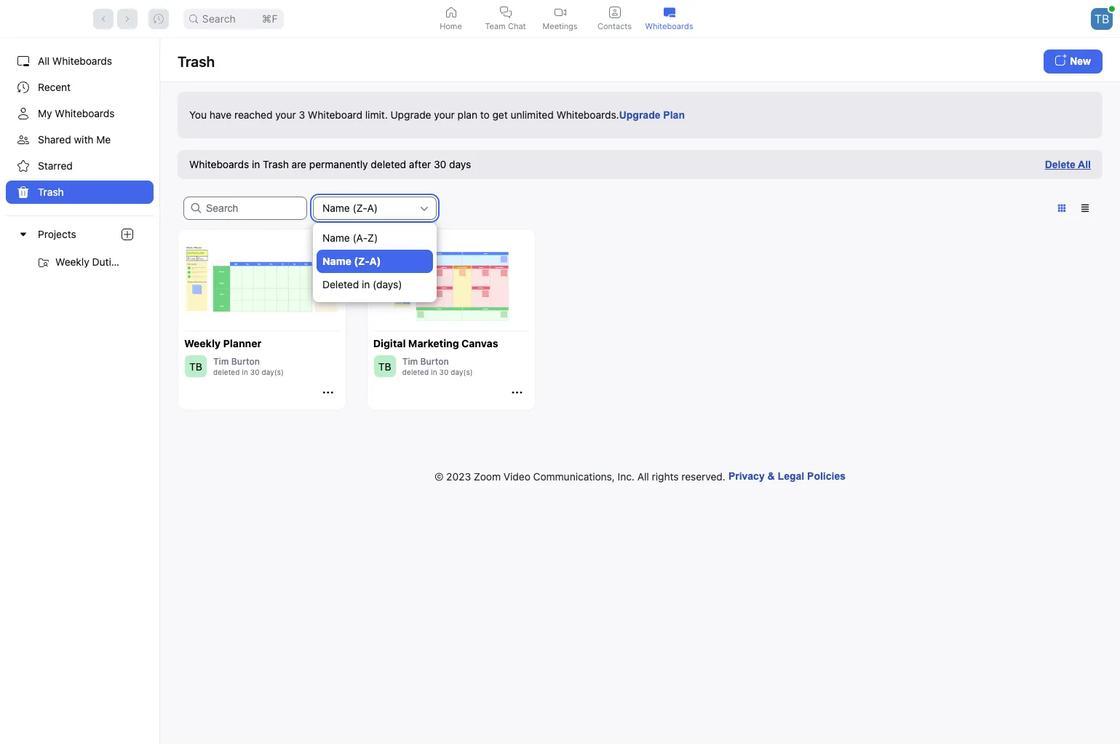 Task type: locate. For each thing, give the bounding box(es) containing it.
meetings
[[543, 21, 578, 31]]

tb
[[1095, 11, 1110, 26]]

meetings button
[[533, 0, 588, 37]]

magnifier image
[[189, 14, 198, 23], [189, 14, 198, 23]]

tab list
[[424, 0, 697, 37]]

home
[[440, 21, 462, 31]]

team chat button
[[478, 0, 533, 37]]

contacts button
[[588, 0, 642, 37]]

home button
[[424, 0, 478, 37]]

team chat image
[[500, 6, 511, 18], [500, 6, 511, 18]]

home small image
[[445, 6, 457, 18]]

search
[[202, 12, 236, 24]]

team
[[485, 21, 506, 31]]

whiteboards
[[645, 21, 693, 31]]

contacts
[[598, 21, 632, 31]]

video on image
[[554, 6, 566, 18]]

⌘f
[[262, 12, 278, 24]]

whiteboard small image
[[664, 6, 675, 18], [664, 6, 675, 18]]

profile contact image
[[609, 6, 621, 18], [609, 6, 621, 18]]

online image
[[1109, 6, 1115, 11], [1109, 6, 1115, 11]]



Task type: vqa. For each thing, say whether or not it's contained in the screenshot.
Team Chat button
yes



Task type: describe. For each thing, give the bounding box(es) containing it.
video on image
[[554, 6, 566, 18]]

chat
[[508, 21, 526, 31]]

whiteboards button
[[642, 0, 697, 37]]

team chat
[[485, 21, 526, 31]]

home small image
[[445, 6, 457, 18]]

tab list containing home
[[424, 0, 697, 37]]



